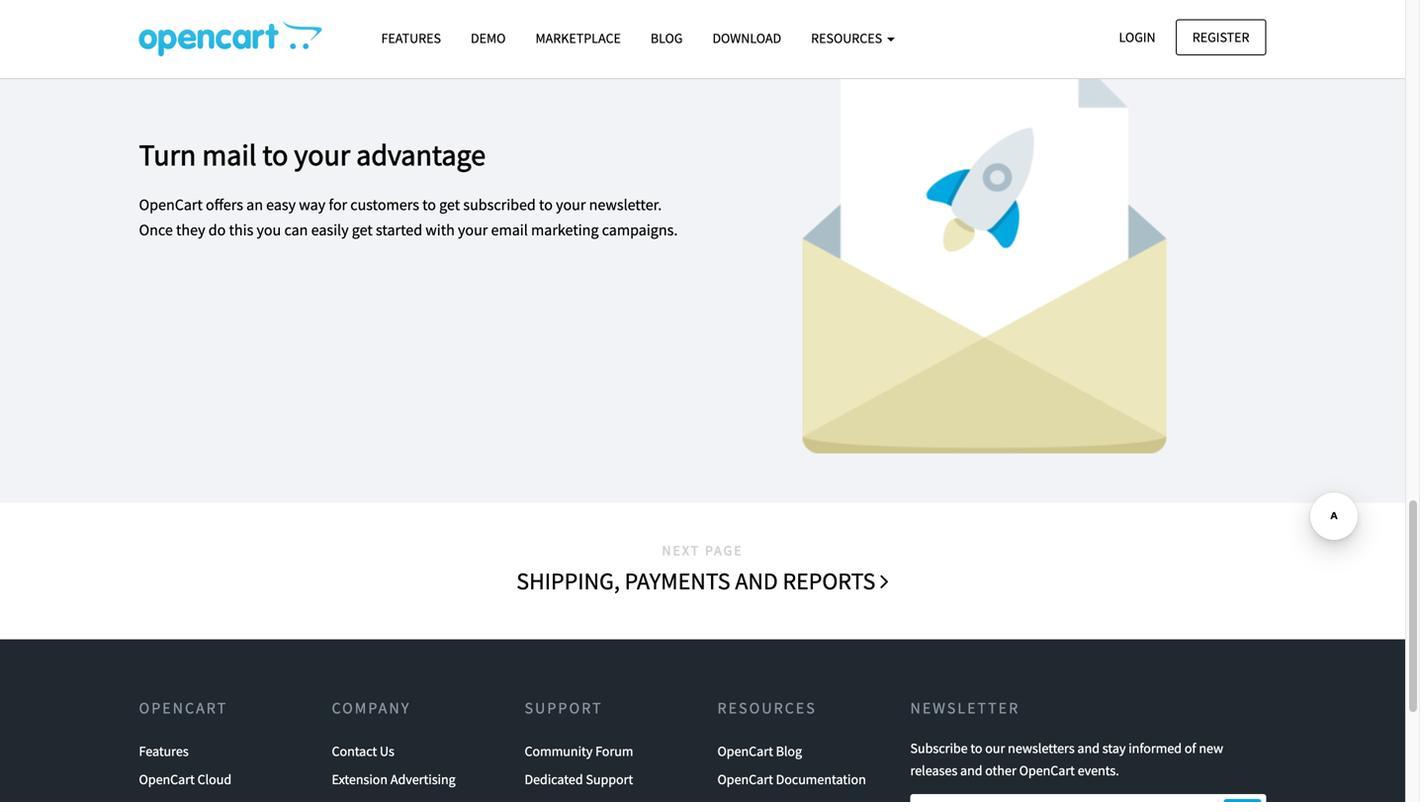 Task type: describe. For each thing, give the bounding box(es) containing it.
demo link
[[456, 21, 521, 56]]

email
[[491, 220, 528, 240]]

opencart for opencart documentation
[[718, 770, 773, 788]]

1 horizontal spatial your
[[458, 220, 488, 240]]

community forum
[[525, 742, 634, 760]]

2 horizontal spatial your
[[556, 195, 586, 215]]

informed
[[1129, 739, 1182, 757]]

company
[[332, 698, 411, 718]]

easily
[[311, 220, 349, 240]]

turn mail to your advantage
[[139, 136, 486, 173]]

1 vertical spatial get
[[352, 220, 373, 240]]

contact us link
[[332, 737, 395, 765]]

mail
[[202, 136, 257, 173]]

next page
[[662, 542, 744, 559]]

download link
[[698, 21, 796, 56]]

for
[[329, 195, 347, 215]]

advantage
[[356, 136, 486, 173]]

other
[[985, 762, 1017, 779]]

opencart for opencart offers an easy way for customers to get subscribed to your newsletter. once they do this you can easily get started with your email marketing campaigns.
[[139, 195, 203, 215]]

opencart - features image
[[139, 21, 322, 56]]

features for demo
[[381, 29, 441, 47]]

turn
[[139, 136, 196, 173]]

our
[[985, 739, 1005, 757]]

dedicated
[[525, 770, 583, 788]]

resources link
[[796, 21, 910, 56]]

opencart cloud link
[[139, 765, 232, 794]]

blog inside blog link
[[651, 29, 683, 47]]

blog link
[[636, 21, 698, 56]]

they
[[176, 220, 205, 240]]

opencart blog link
[[718, 737, 802, 765]]

newsletter
[[910, 698, 1020, 718]]

opencart cloud
[[139, 770, 232, 788]]

opencart documentation
[[718, 770, 866, 788]]

register
[[1193, 28, 1250, 46]]

contact us
[[332, 742, 395, 760]]

an
[[246, 195, 263, 215]]

1 vertical spatial resources
[[718, 698, 817, 718]]

events.
[[1078, 762, 1119, 779]]

0 vertical spatial resources
[[811, 29, 885, 47]]

to right the mail
[[262, 136, 288, 173]]

extension advertising
[[332, 770, 456, 788]]

opencart up opencart cloud
[[139, 698, 228, 718]]

documentation
[[776, 770, 866, 788]]

community
[[525, 742, 593, 760]]

features link for demo
[[366, 21, 456, 56]]

us
[[380, 742, 395, 760]]

register link
[[1176, 19, 1267, 55]]

angle right image
[[880, 569, 889, 593]]

forum
[[596, 742, 634, 760]]

opencart inside subscribe to our newsletters and stay informed of new releases and other opencart events.
[[1019, 762, 1075, 779]]

marketing
[[531, 220, 599, 240]]

turn mail to your advantage image
[[718, 58, 1252, 454]]

extension
[[332, 770, 388, 788]]

easy
[[266, 195, 296, 215]]

dedicated support
[[525, 770, 633, 788]]



Task type: vqa. For each thing, say whether or not it's contained in the screenshot.
the middle your
yes



Task type: locate. For each thing, give the bounding box(es) containing it.
and down page
[[735, 566, 778, 596]]

blog
[[651, 29, 683, 47], [776, 742, 802, 760]]

opencart up once
[[139, 195, 203, 215]]

newsletters
[[1008, 739, 1075, 757]]

support up community
[[525, 698, 603, 718]]

new
[[1199, 739, 1224, 757]]

your up the way
[[294, 136, 350, 173]]

features left demo
[[381, 29, 441, 47]]

1 vertical spatial features
[[139, 742, 189, 760]]

customers
[[350, 195, 419, 215]]

you
[[257, 220, 281, 240]]

offers
[[206, 195, 243, 215]]

features up opencart cloud
[[139, 742, 189, 760]]

2 horizontal spatial and
[[1078, 739, 1100, 757]]

blog left download
[[651, 29, 683, 47]]

campaigns.
[[602, 220, 678, 240]]

to left "our"
[[971, 739, 983, 757]]

of
[[1185, 739, 1196, 757]]

download
[[713, 29, 782, 47]]

opencart for opencart cloud
[[139, 770, 195, 788]]

features link
[[366, 21, 456, 56], [139, 737, 189, 765]]

shipping, payments and reports link
[[516, 562, 890, 600]]

1 horizontal spatial and
[[960, 762, 983, 779]]

features link for opencart cloud
[[139, 737, 189, 765]]

resources
[[811, 29, 885, 47], [718, 698, 817, 718]]

next
[[662, 542, 700, 559]]

0 horizontal spatial your
[[294, 136, 350, 173]]

your right with on the left top of page
[[458, 220, 488, 240]]

opencart down opencart blog link
[[718, 770, 773, 788]]

get
[[439, 195, 460, 215], [352, 220, 373, 240]]

marketplace
[[536, 29, 621, 47]]

advertising
[[391, 770, 456, 788]]

1 horizontal spatial get
[[439, 195, 460, 215]]

opencart down newsletters
[[1019, 762, 1075, 779]]

features
[[381, 29, 441, 47], [139, 742, 189, 760]]

get up with on the left top of page
[[439, 195, 460, 215]]

contact
[[332, 742, 377, 760]]

support inside dedicated support link
[[586, 770, 633, 788]]

0 vertical spatial get
[[439, 195, 460, 215]]

and up events.
[[1078, 739, 1100, 757]]

opencart inside 'opencart offers an easy way for customers to get subscribed to your newsletter. once they do this you can easily get started with your email marketing campaigns.'
[[139, 195, 203, 215]]

0 horizontal spatial features link
[[139, 737, 189, 765]]

get right easily
[[352, 220, 373, 240]]

shipping, payments and reports
[[517, 566, 880, 596]]

login
[[1119, 28, 1156, 46]]

subscribe to our newsletters and stay informed of new releases and other opencart events.
[[910, 739, 1224, 779]]

your
[[294, 136, 350, 173], [556, 195, 586, 215], [458, 220, 488, 240]]

to up marketing at the top of page
[[539, 195, 553, 215]]

dedicated support link
[[525, 765, 633, 794]]

2 vertical spatial your
[[458, 220, 488, 240]]

0 horizontal spatial and
[[735, 566, 778, 596]]

1 vertical spatial features link
[[139, 737, 189, 765]]

to
[[262, 136, 288, 173], [422, 195, 436, 215], [539, 195, 553, 215], [971, 739, 983, 757]]

1 horizontal spatial features
[[381, 29, 441, 47]]

1 vertical spatial and
[[1078, 739, 1100, 757]]

subscribe
[[910, 739, 968, 757]]

0 vertical spatial features link
[[366, 21, 456, 56]]

to inside subscribe to our newsletters and stay informed of new releases and other opencart events.
[[971, 739, 983, 757]]

features link left demo
[[366, 21, 456, 56]]

0 vertical spatial support
[[525, 698, 603, 718]]

opencart documentation link
[[718, 765, 866, 794]]

1 horizontal spatial blog
[[776, 742, 802, 760]]

started
[[376, 220, 422, 240]]

reports
[[783, 566, 876, 596]]

login link
[[1102, 19, 1173, 55]]

extension advertising link
[[332, 765, 456, 794]]

0 vertical spatial features
[[381, 29, 441, 47]]

blog up opencart documentation
[[776, 742, 802, 760]]

payments
[[625, 566, 730, 596]]

and left "other"
[[960, 762, 983, 779]]

marketplace link
[[521, 21, 636, 56]]

newsletter.
[[589, 195, 662, 215]]

0 vertical spatial your
[[294, 136, 350, 173]]

1 vertical spatial your
[[556, 195, 586, 215]]

subscribed
[[463, 195, 536, 215]]

0 horizontal spatial features
[[139, 742, 189, 760]]

support down "forum"
[[586, 770, 633, 788]]

your up marketing at the top of page
[[556, 195, 586, 215]]

1 vertical spatial blog
[[776, 742, 802, 760]]

1 vertical spatial support
[[586, 770, 633, 788]]

once
[[139, 220, 173, 240]]

opencart
[[139, 195, 203, 215], [139, 698, 228, 718], [718, 742, 773, 760], [1019, 762, 1075, 779], [139, 770, 195, 788], [718, 770, 773, 788]]

0 vertical spatial and
[[735, 566, 778, 596]]

to up with on the left top of page
[[422, 195, 436, 215]]

with
[[426, 220, 455, 240]]

this
[[229, 220, 253, 240]]

opencart blog
[[718, 742, 802, 760]]

shipping,
[[517, 566, 620, 596]]

page
[[705, 542, 744, 559]]

blog inside opencart blog link
[[776, 742, 802, 760]]

0 horizontal spatial get
[[352, 220, 373, 240]]

stay
[[1103, 739, 1126, 757]]

releases
[[910, 762, 958, 779]]

0 horizontal spatial blog
[[651, 29, 683, 47]]

opencart offers an easy way for customers to get subscribed to your newsletter. once they do this you can easily get started with your email marketing campaigns.
[[139, 195, 678, 240]]

do
[[208, 220, 226, 240]]

opencart for opencart blog
[[718, 742, 773, 760]]

cloud
[[197, 770, 232, 788]]

opencart left "cloud"
[[139, 770, 195, 788]]

0 vertical spatial blog
[[651, 29, 683, 47]]

and
[[735, 566, 778, 596], [1078, 739, 1100, 757], [960, 762, 983, 779]]

2 vertical spatial and
[[960, 762, 983, 779]]

opencart up opencart documentation
[[718, 742, 773, 760]]

features inside features link
[[381, 29, 441, 47]]

way
[[299, 195, 326, 215]]

features link up opencart cloud
[[139, 737, 189, 765]]

can
[[284, 220, 308, 240]]

demo
[[471, 29, 506, 47]]

community forum link
[[525, 737, 634, 765]]

1 horizontal spatial features link
[[366, 21, 456, 56]]

support
[[525, 698, 603, 718], [586, 770, 633, 788]]

features for opencart cloud
[[139, 742, 189, 760]]



